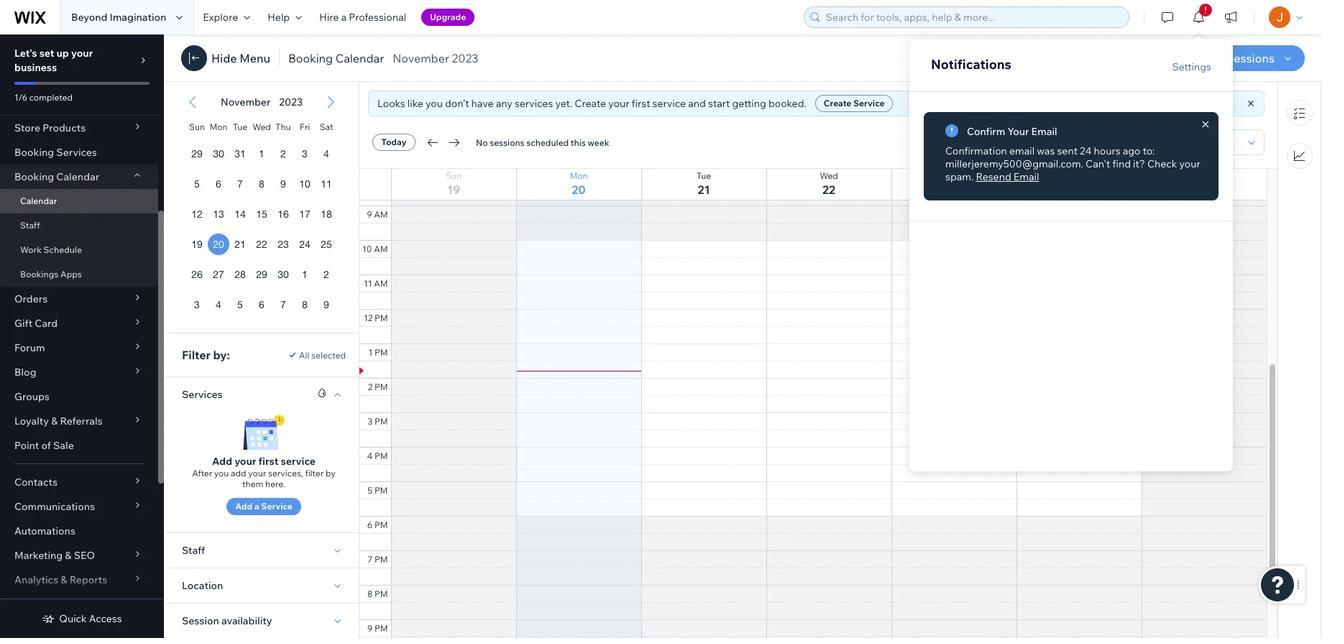 Task type: describe. For each thing, give the bounding box(es) containing it.
can't
[[1086, 157, 1110, 170]]

1 horizontal spatial booking calendar
[[288, 51, 384, 65]]

settings
[[1172, 60, 1211, 73]]

6 for 6 pm
[[367, 520, 373, 531]]

tue 21
[[697, 170, 711, 197]]

add for a
[[235, 501, 252, 512]]

12 for 12
[[191, 209, 203, 220]]

november for november 2023
[[393, 51, 449, 65]]

1 pm
[[368, 347, 388, 358]]

& for marketing
[[65, 549, 72, 562]]

no
[[476, 137, 488, 148]]

availability
[[221, 615, 272, 628]]

0 vertical spatial first
[[632, 97, 650, 110]]

4 pm
[[367, 451, 388, 462]]

staff for staff link
[[20, 220, 40, 231]]

27
[[213, 269, 224, 280]]

marketing
[[14, 549, 63, 562]]

apps
[[60, 269, 82, 280]]

today
[[381, 137, 407, 147]]

1 vertical spatial 21
[[235, 239, 246, 250]]

calendar inside dropdown button
[[56, 170, 99, 183]]

7 for 7
[[237, 178, 243, 190]]

tue inside row
[[233, 122, 247, 132]]

1 vertical spatial 2023
[[279, 96, 303, 109]]

it?
[[1133, 157, 1145, 170]]

1 vertical spatial thu
[[946, 170, 962, 181]]

spam.
[[945, 170, 974, 183]]

6 for 6
[[216, 178, 221, 190]]

booking calendar inside dropdown button
[[14, 170, 99, 183]]

8 pm
[[367, 589, 388, 600]]

5 for 5 pm
[[368, 485, 373, 496]]

november for november
[[221, 96, 271, 109]]

quick
[[59, 613, 87, 626]]

gift
[[14, 317, 32, 330]]

email
[[1009, 145, 1035, 157]]

0 vertical spatial 2023
[[452, 51, 478, 65]]

sessions
[[1226, 51, 1275, 65]]

by:
[[213, 348, 230, 362]]

bookings
[[20, 269, 58, 280]]

2 vertical spatial calendar
[[20, 196, 57, 206]]

first inside add your first service after you add your services, filter by them here.
[[259, 455, 279, 468]]

hide menu
[[211, 51, 270, 65]]

services,
[[268, 468, 303, 479]]

0 vertical spatial calendar
[[336, 51, 384, 65]]

services inside sidebar element
[[56, 146, 97, 159]]

professional
[[349, 11, 406, 24]]

add for your
[[212, 455, 232, 468]]

0 vertical spatial email
[[1031, 125, 1057, 138]]

services
[[515, 97, 553, 110]]

analytics
[[14, 574, 58, 587]]

point of sale link
[[0, 434, 158, 458]]

filter
[[305, 468, 324, 479]]

7 for 7 pm
[[368, 554, 373, 565]]

card
[[35, 317, 58, 330]]

1 vertical spatial 22
[[256, 239, 267, 250]]

automations link
[[0, 519, 158, 544]]

alert containing november
[[216, 96, 307, 109]]

loyalty & referrals button
[[0, 409, 158, 434]]

21 inside the tue 21
[[698, 183, 710, 197]]

create inside create service button
[[824, 98, 852, 109]]

row containing 1
[[186, 139, 337, 169]]

booking calendar button
[[0, 165, 158, 189]]

10 for 10 am
[[362, 244, 372, 255]]

store products
[[14, 122, 86, 134]]

0 horizontal spatial 23
[[278, 239, 289, 250]]

of
[[41, 439, 51, 452]]

0 vertical spatial thu
[[276, 122, 291, 132]]

am for 9 am
[[374, 209, 388, 220]]

12 for 12 pm
[[364, 313, 373, 324]]

0 horizontal spatial create
[[575, 97, 606, 110]]

1 vertical spatial 19
[[191, 239, 203, 250]]

a for professional
[[341, 11, 347, 24]]

business
[[14, 61, 57, 74]]

yet.
[[555, 97, 572, 110]]

booking for booking calendar dropdown button
[[14, 170, 54, 183]]

resend
[[976, 170, 1011, 183]]

pm for 5 pm
[[375, 485, 388, 496]]

sidebar element
[[0, 35, 164, 638]]

staff for staff button
[[182, 544, 205, 557]]

point
[[14, 439, 39, 452]]

a for service
[[254, 501, 259, 512]]

1 vertical spatial wed
[[820, 170, 838, 181]]

pm for 7 pm
[[375, 554, 388, 565]]

location
[[182, 579, 223, 592]]

was
[[1037, 145, 1055, 157]]

find
[[1113, 157, 1131, 170]]

work schedule link
[[0, 238, 158, 262]]

row group containing 1
[[173, 139, 350, 333]]

6 pm
[[367, 520, 388, 531]]

analytics & reports button
[[0, 568, 158, 592]]

sat for sat 25
[[1198, 170, 1211, 181]]

add
[[231, 468, 246, 479]]

add a service button
[[227, 498, 301, 516]]

wed inside row
[[252, 122, 271, 132]]

november 2023
[[393, 51, 478, 65]]

your inside confirmation email was sent 24 hours ago to: millerjeremy500@gmail.com. can't find it? check your spam.
[[1180, 157, 1200, 170]]

payments
[[55, 598, 102, 611]]

your up them
[[234, 455, 256, 468]]

help button
[[259, 0, 311, 35]]

them
[[242, 479, 263, 490]]

& for loyalty
[[51, 415, 58, 428]]

sat 25
[[1198, 170, 1211, 197]]

bookings apps link
[[0, 262, 158, 287]]

confirmation
[[945, 145, 1007, 157]]

billing & payments
[[14, 598, 102, 611]]

hide menu button
[[181, 45, 270, 71]]

have
[[471, 97, 494, 110]]

forum button
[[0, 336, 158, 360]]

blog
[[14, 366, 36, 379]]

service inside "button"
[[261, 501, 292, 512]]

your right add
[[248, 468, 266, 479]]

1 horizontal spatial services
[[182, 388, 223, 401]]

2 vertical spatial 24
[[299, 239, 310, 250]]

10 am
[[362, 244, 388, 255]]

and
[[688, 97, 706, 110]]

completed
[[29, 92, 73, 103]]

hire a professional link
[[311, 0, 415, 35]]

0 vertical spatial service
[[653, 97, 686, 110]]

pm for 6 pm
[[375, 520, 388, 531]]

all
[[299, 350, 309, 361]]

22 inside wed 22
[[822, 183, 835, 197]]

sun for 19
[[446, 170, 462, 181]]

3 pm
[[368, 416, 388, 427]]

24 inside confirmation email was sent 24 hours ago to: millerjeremy500@gmail.com. can't find it? check your spam.
[[1080, 145, 1092, 157]]

to:
[[1143, 145, 1155, 157]]

service inside add your first service after you add your services, filter by them here.
[[281, 455, 316, 468]]

am for 11 am
[[374, 278, 388, 289]]

today button
[[372, 134, 416, 151]]

row containing 5
[[186, 169, 337, 199]]

imagination
[[110, 11, 166, 24]]

menu
[[240, 51, 270, 65]]

9 am
[[367, 209, 388, 220]]

staff button
[[182, 542, 205, 559]]

9 for 9 am
[[367, 209, 372, 220]]

11 for 11
[[321, 178, 332, 190]]

2 for 2
[[280, 148, 286, 160]]

pm for 2 pm
[[375, 382, 388, 393]]

looks like you don't have any services yet. create your first service and start getting booked.
[[377, 97, 807, 110]]

1 vertical spatial 25
[[321, 239, 332, 250]]

1 for 1 pm
[[368, 347, 373, 358]]

add sessions button
[[1184, 45, 1305, 71]]

don't
[[445, 97, 469, 110]]

marketing & seo
[[14, 549, 95, 562]]

loyalty & referrals
[[14, 415, 103, 428]]

all selected
[[299, 350, 346, 361]]

14
[[235, 209, 246, 220]]

automations
[[14, 525, 75, 538]]

your up week
[[608, 97, 629, 110]]

0 vertical spatial booking
[[288, 51, 333, 65]]

millerjeremy500@gmail.com.
[[945, 157, 1083, 170]]

confirm your email
[[967, 125, 1057, 138]]

by
[[326, 468, 336, 479]]

8 for 8
[[259, 178, 265, 190]]

28
[[235, 269, 246, 280]]



Task type: locate. For each thing, give the bounding box(es) containing it.
24 right sent
[[1080, 145, 1092, 157]]

0 vertical spatial november
[[393, 51, 449, 65]]

mon down hide
[[210, 122, 228, 132]]

you right like
[[426, 97, 443, 110]]

1 vertical spatial fri
[[1074, 170, 1084, 181]]

1 horizontal spatial first
[[632, 97, 650, 110]]

1 horizontal spatial sat
[[1198, 170, 1211, 181]]

10 pm from the top
[[375, 623, 388, 634]]

fri 24
[[1072, 170, 1086, 197]]

0 vertical spatial 1
[[259, 148, 265, 160]]

1 horizontal spatial 19
[[447, 183, 460, 197]]

0 vertical spatial 3
[[302, 148, 308, 160]]

staff inside staff link
[[20, 220, 40, 231]]

5 down sun mon tue wed thu
[[194, 178, 200, 190]]

0 horizontal spatial 5
[[194, 178, 200, 190]]

1 horizontal spatial grid
[[359, 0, 1278, 638]]

18
[[321, 209, 332, 220]]

sun inside row
[[189, 122, 205, 132]]

grid containing november
[[173, 83, 350, 333]]

1 vertical spatial 1
[[368, 347, 373, 358]]

8 pm from the top
[[375, 554, 388, 565]]

25 inside sat 25
[[1198, 183, 1211, 197]]

9 for 9 pm
[[367, 623, 373, 634]]

1 vertical spatial service
[[261, 501, 292, 512]]

pm for 1 pm
[[375, 347, 388, 358]]

grid
[[359, 0, 1278, 638], [173, 83, 350, 333]]

8 up 9 pm
[[367, 589, 373, 600]]

am up 12 pm
[[374, 278, 388, 289]]

1 vertical spatial 8
[[367, 589, 373, 600]]

0 horizontal spatial 3
[[302, 148, 308, 160]]

11 for 11 am
[[364, 278, 372, 289]]

0 horizontal spatial first
[[259, 455, 279, 468]]

billing
[[14, 598, 44, 611]]

services down filter by:
[[182, 388, 223, 401]]

19 inside sun 19
[[447, 183, 460, 197]]

3 inside row
[[302, 148, 308, 160]]

& inside popup button
[[46, 598, 53, 611]]

november up sun mon tue wed thu
[[221, 96, 271, 109]]

pm down 5 pm
[[375, 520, 388, 531]]

1 vertical spatial sat
[[1198, 170, 1211, 181]]

calendar link
[[0, 189, 158, 214]]

0 horizontal spatial sat
[[320, 122, 333, 132]]

alert
[[216, 96, 307, 109]]

beyond
[[71, 11, 107, 24]]

17
[[299, 209, 310, 220]]

a inside "button"
[[254, 501, 259, 512]]

0 horizontal spatial staff
[[20, 220, 40, 231]]

0 horizontal spatial add
[[212, 455, 232, 468]]

am up "10 am" at left top
[[374, 209, 388, 220]]

15
[[256, 209, 267, 220]]

0 horizontal spatial mon
[[210, 122, 228, 132]]

7 up 14
[[237, 178, 243, 190]]

11 up 18
[[321, 178, 332, 190]]

sun mon tue wed thu
[[189, 122, 291, 132]]

session
[[182, 615, 219, 628]]

1 vertical spatial am
[[374, 244, 388, 255]]

3 pm from the top
[[375, 382, 388, 393]]

your right check
[[1180, 157, 1200, 170]]

10 for 10
[[299, 178, 310, 190]]

1 horizontal spatial service
[[853, 98, 885, 109]]

20 inside mon 20
[[572, 183, 586, 197]]

1 horizontal spatial 5
[[368, 485, 373, 496]]

1 horizontal spatial wed
[[820, 170, 838, 181]]

1 vertical spatial 6
[[367, 520, 373, 531]]

1 vertical spatial calendar
[[56, 170, 99, 183]]

1 horizontal spatial mon
[[570, 170, 588, 181]]

12 left 13
[[191, 209, 203, 220]]

thu 23
[[946, 170, 962, 197]]

& for billing
[[46, 598, 53, 611]]

calendar
[[336, 51, 384, 65], [56, 170, 99, 183], [20, 196, 57, 206]]

1 vertical spatial email
[[1014, 170, 1039, 183]]

1 horizontal spatial 7
[[368, 554, 373, 565]]

8 for 8 pm
[[367, 589, 373, 600]]

23 inside thu 23
[[947, 183, 961, 197]]

services button
[[182, 386, 223, 403]]

staff link
[[0, 214, 158, 238]]

staff up "work"
[[20, 220, 40, 231]]

3 for 3
[[302, 148, 308, 160]]

23
[[947, 183, 961, 197], [278, 239, 289, 250]]

pm for 3 pm
[[375, 416, 388, 427]]

fri for fri
[[300, 122, 310, 132]]

staff
[[20, 220, 40, 231], [182, 544, 205, 557]]

first left the 'and'
[[632, 97, 650, 110]]

1 vertical spatial mon
[[570, 170, 588, 181]]

1 vertical spatial 12
[[364, 313, 373, 324]]

9 up "10 am" at left top
[[367, 209, 372, 220]]

6 pm from the top
[[375, 485, 388, 496]]

start
[[708, 97, 730, 110]]

8
[[259, 178, 265, 190], [367, 589, 373, 600]]

3 for 3 pm
[[368, 416, 373, 427]]

20 inside cell
[[213, 239, 224, 250]]

1 horizontal spatial 11
[[364, 278, 372, 289]]

& for analytics
[[61, 574, 67, 587]]

0 vertical spatial 21
[[698, 183, 710, 197]]

0 horizontal spatial 8
[[259, 178, 265, 190]]

& inside dropdown button
[[65, 549, 72, 562]]

3 up 4 pm
[[368, 416, 373, 427]]

fri for fri 24
[[1074, 170, 1084, 181]]

1 horizontal spatial 10
[[362, 244, 372, 255]]

4 down "3 pm"
[[367, 451, 373, 462]]

create right booked. on the top of the page
[[824, 98, 852, 109]]

23 up '30'
[[278, 239, 289, 250]]

1 vertical spatial first
[[259, 455, 279, 468]]

1 vertical spatial 24
[[1072, 183, 1086, 197]]

2 pm from the top
[[375, 347, 388, 358]]

4 up 18
[[324, 148, 329, 160]]

2 inside row
[[280, 148, 286, 160]]

add your first service after you add your services, filter by them here.
[[192, 455, 336, 490]]

booking inside dropdown button
[[14, 170, 54, 183]]

session availability button
[[182, 613, 272, 630]]

sat
[[320, 122, 333, 132], [1198, 170, 1211, 181]]

mon
[[210, 122, 228, 132], [570, 170, 588, 181]]

create
[[575, 97, 606, 110], [824, 98, 852, 109]]

3 am from the top
[[374, 278, 388, 289]]

mon inside row
[[210, 122, 228, 132]]

service up here.
[[281, 455, 316, 468]]

first up here.
[[259, 455, 279, 468]]

email down the email
[[1014, 170, 1039, 183]]

week
[[588, 137, 609, 148]]

11 down "10 am" at left top
[[364, 278, 372, 289]]

3 up 17
[[302, 148, 308, 160]]

add inside add your first service after you add your services, filter by them here.
[[212, 455, 232, 468]]

am down 9 am
[[374, 244, 388, 255]]

4 pm from the top
[[375, 416, 388, 427]]

tue
[[233, 122, 247, 132], [697, 170, 711, 181]]

pm down the 2 pm
[[375, 416, 388, 427]]

4 for 4
[[324, 148, 329, 160]]

1 horizontal spatial 1
[[368, 347, 373, 358]]

analytics & reports
[[14, 574, 107, 587]]

menu
[[1278, 91, 1321, 178]]

you left add
[[214, 468, 229, 479]]

11
[[321, 178, 332, 190], [364, 278, 372, 289]]

5 inside row
[[194, 178, 200, 190]]

fri inside fri 24
[[1074, 170, 1084, 181]]

21
[[698, 183, 710, 197], [235, 239, 246, 250]]

sale
[[53, 439, 74, 452]]

0 vertical spatial 24
[[1080, 145, 1092, 157]]

0 vertical spatial 20
[[572, 183, 586, 197]]

orders button
[[0, 287, 158, 311]]

0 horizontal spatial grid
[[173, 83, 350, 333]]

10 up 17
[[299, 178, 310, 190]]

2023 up sun mon tue wed thu
[[279, 96, 303, 109]]

& right billing
[[46, 598, 53, 611]]

add for sessions
[[1201, 51, 1224, 65]]

24 down can't
[[1072, 183, 1086, 197]]

1 vertical spatial 2
[[368, 382, 373, 393]]

fri left can't
[[1074, 170, 1084, 181]]

explore
[[203, 11, 238, 24]]

0 vertical spatial fri
[[300, 122, 310, 132]]

1 horizontal spatial 2
[[368, 382, 373, 393]]

0 horizontal spatial 19
[[191, 239, 203, 250]]

pm up 8 pm
[[375, 554, 388, 565]]

0 horizontal spatial 22
[[256, 239, 267, 250]]

8 up 15
[[259, 178, 265, 190]]

4 for 4 pm
[[367, 451, 373, 462]]

pm down 1 pm
[[375, 382, 388, 393]]

a right hire
[[341, 11, 347, 24]]

sun for mon
[[189, 122, 205, 132]]

row containing sun
[[186, 113, 337, 139]]

booked.
[[769, 97, 807, 110]]

gift card
[[14, 317, 58, 330]]

0 vertical spatial sun
[[189, 122, 205, 132]]

session availability
[[182, 615, 272, 628]]

sessions
[[490, 137, 525, 148]]

5
[[194, 178, 200, 190], [368, 485, 373, 496]]

5 down 4 pm
[[368, 485, 373, 496]]

7 inside row
[[237, 178, 243, 190]]

booking down the booking services
[[14, 170, 54, 183]]

1 vertical spatial 11
[[364, 278, 372, 289]]

0 vertical spatial 11
[[321, 178, 332, 190]]

pm for 12 pm
[[375, 313, 388, 324]]

email up was
[[1031, 125, 1057, 138]]

0 horizontal spatial service
[[261, 501, 292, 512]]

gift card button
[[0, 311, 158, 336]]

add inside add a service "button"
[[235, 501, 252, 512]]

confirm
[[967, 125, 1005, 138]]

0 horizontal spatial fri
[[300, 122, 310, 132]]

pm for 4 pm
[[375, 451, 388, 462]]

booking services link
[[0, 140, 158, 165]]

25
[[1198, 183, 1211, 197], [321, 239, 332, 250]]

0 horizontal spatial booking calendar
[[14, 170, 99, 183]]

staff up 'location'
[[182, 544, 205, 557]]

11 inside row
[[321, 178, 332, 190]]

2023 down upgrade button
[[452, 51, 478, 65]]

pm up 6 pm
[[375, 485, 388, 496]]

fri inside row
[[300, 122, 310, 132]]

7 pm from the top
[[375, 520, 388, 531]]

1 horizontal spatial 12
[[364, 313, 373, 324]]

hours
[[1094, 145, 1121, 157]]

0 horizontal spatial you
[[214, 468, 229, 479]]

fri
[[300, 122, 310, 132], [1074, 170, 1084, 181]]

your right up
[[71, 47, 93, 60]]

6
[[216, 178, 221, 190], [367, 520, 373, 531]]

loyalty
[[14, 415, 49, 428]]

pm for 9 pm
[[375, 623, 388, 634]]

& left the seo
[[65, 549, 72, 562]]

booking calendar
[[288, 51, 384, 65], [14, 170, 99, 183]]

&
[[51, 415, 58, 428], [65, 549, 72, 562], [61, 574, 67, 587], [46, 598, 53, 611]]

pm up 1 pm
[[375, 313, 388, 324]]

row containing 26
[[186, 260, 337, 290]]

row group
[[173, 139, 350, 333]]

30
[[278, 269, 289, 280]]

mon 20
[[570, 170, 588, 197]]

beyond imagination
[[71, 11, 166, 24]]

upgrade button
[[421, 9, 475, 26]]

2
[[280, 148, 286, 160], [368, 382, 373, 393]]

20 down 13
[[213, 239, 224, 250]]

communications
[[14, 500, 95, 513]]

add inside add sessions button
[[1201, 51, 1224, 65]]

6 up 13
[[216, 178, 221, 190]]

& left reports
[[61, 574, 67, 587]]

1 down sun mon tue wed thu
[[259, 148, 265, 160]]

november up like
[[393, 51, 449, 65]]

service
[[853, 98, 885, 109], [261, 501, 292, 512]]

fri right sun mon tue wed thu
[[300, 122, 310, 132]]

9 up 16
[[280, 178, 286, 190]]

0 horizontal spatial 4
[[324, 148, 329, 160]]

1 vertical spatial service
[[281, 455, 316, 468]]

2 vertical spatial booking
[[14, 170, 54, 183]]

2 vertical spatial 9
[[367, 623, 373, 634]]

monday, november 20, 2023 cell
[[208, 234, 229, 255]]

1 pm from the top
[[375, 313, 388, 324]]

sun
[[189, 122, 205, 132], [446, 170, 462, 181]]

calendar up calendar link
[[56, 170, 99, 183]]

row
[[186, 113, 337, 139], [186, 139, 337, 169], [186, 169, 337, 199], [359, 169, 1267, 200], [186, 199, 337, 229], [186, 229, 337, 260], [186, 260, 337, 290], [186, 290, 337, 320]]

10
[[299, 178, 310, 190], [362, 244, 372, 255]]

row containing 12
[[186, 199, 337, 229]]

0 horizontal spatial 2
[[280, 148, 286, 160]]

resend email
[[976, 170, 1039, 183]]

email
[[1031, 125, 1057, 138], [1014, 170, 1039, 183]]

wed 22
[[820, 170, 838, 197]]

0 horizontal spatial thu
[[276, 122, 291, 132]]

booking calendar down hire
[[288, 51, 384, 65]]

a
[[341, 11, 347, 24], [254, 501, 259, 512]]

reports
[[70, 574, 107, 587]]

2 for 2 pm
[[368, 382, 373, 393]]

service left the 'and'
[[653, 97, 686, 110]]

am for 10 am
[[374, 244, 388, 255]]

seo
[[74, 549, 95, 562]]

0 horizontal spatial 25
[[321, 239, 332, 250]]

20 down this
[[572, 183, 586, 197]]

pm down 7 pm
[[375, 589, 388, 600]]

1 vertical spatial tue
[[697, 170, 711, 181]]

1 for 1
[[259, 148, 265, 160]]

pm for 8 pm
[[375, 589, 388, 600]]

0 horizontal spatial wed
[[252, 122, 271, 132]]

grid containing 19
[[359, 0, 1278, 638]]

9 pm
[[367, 623, 388, 634]]

1/6
[[14, 92, 27, 103]]

1 horizontal spatial create
[[824, 98, 852, 109]]

5 pm from the top
[[375, 451, 388, 462]]

1 horizontal spatial 20
[[572, 183, 586, 197]]

23 left resend
[[947, 183, 961, 197]]

1 horizontal spatial 2023
[[452, 51, 478, 65]]

None field
[[1117, 130, 1244, 155]]

work
[[20, 244, 42, 255]]

1 horizontal spatial november
[[393, 51, 449, 65]]

0 horizontal spatial 2023
[[279, 96, 303, 109]]

billing & payments button
[[0, 592, 158, 617]]

looks
[[377, 97, 405, 110]]

6 inside row
[[216, 178, 221, 190]]

getting
[[732, 97, 766, 110]]

booking down store at the left top of page
[[14, 146, 54, 159]]

2 am from the top
[[374, 244, 388, 255]]

Search for tools, apps, help & more... field
[[821, 7, 1124, 27]]

6 up 7 pm
[[367, 520, 373, 531]]

sat inside row
[[320, 122, 333, 132]]

sat for sat
[[320, 122, 333, 132]]

9 down 8 pm
[[367, 623, 373, 634]]

0 vertical spatial add
[[1201, 51, 1224, 65]]

0 vertical spatial am
[[374, 209, 388, 220]]

like
[[408, 97, 423, 110]]

1 vertical spatial booking
[[14, 146, 54, 159]]

1 vertical spatial staff
[[182, 544, 205, 557]]

0 vertical spatial 2
[[280, 148, 286, 160]]

0 horizontal spatial 7
[[237, 178, 243, 190]]

pm up the 2 pm
[[375, 347, 388, 358]]

7 down 6 pm
[[368, 554, 373, 565]]

calendar down hire a professional link
[[336, 51, 384, 65]]

0 horizontal spatial 20
[[213, 239, 224, 250]]

0 horizontal spatial service
[[281, 455, 316, 468]]

a down them
[[254, 501, 259, 512]]

& inside "dropdown button"
[[51, 415, 58, 428]]

1 horizontal spatial tue
[[697, 170, 711, 181]]

2 down sun mon tue wed thu
[[280, 148, 286, 160]]

booking calendar down the booking services
[[14, 170, 99, 183]]

pm down 8 pm
[[375, 623, 388, 634]]

5 for 5
[[194, 178, 200, 190]]

1 horizontal spatial thu
[[946, 170, 962, 181]]

service inside button
[[853, 98, 885, 109]]

1 vertical spatial 4
[[367, 451, 373, 462]]

1 horizontal spatial you
[[426, 97, 443, 110]]

0 vertical spatial 12
[[191, 209, 203, 220]]

0 vertical spatial tue
[[233, 122, 247, 132]]

0 vertical spatial mon
[[210, 122, 228, 132]]

communications button
[[0, 495, 158, 519]]

your
[[71, 47, 93, 60], [608, 97, 629, 110], [1180, 157, 1200, 170], [234, 455, 256, 468], [248, 468, 266, 479]]

0 horizontal spatial tue
[[233, 122, 247, 132]]

0 vertical spatial 19
[[447, 183, 460, 197]]

pm up 5 pm
[[375, 451, 388, 462]]

0 horizontal spatial 1
[[259, 148, 265, 160]]

9 pm from the top
[[375, 589, 388, 600]]

1 vertical spatial add
[[212, 455, 232, 468]]

1 vertical spatial 7
[[368, 554, 373, 565]]

filter by:
[[182, 348, 230, 362]]

& inside dropdown button
[[61, 574, 67, 587]]

2 up "3 pm"
[[368, 382, 373, 393]]

& right loyalty
[[51, 415, 58, 428]]

your
[[1008, 125, 1029, 138]]

blog button
[[0, 360, 158, 385]]

you inside add your first service after you add your services, filter by them here.
[[214, 468, 229, 479]]

24 down 17
[[299, 239, 310, 250]]

19
[[447, 183, 460, 197], [191, 239, 203, 250]]

access
[[89, 613, 122, 626]]

1 inside row
[[259, 148, 265, 160]]

calendar down booking calendar dropdown button
[[20, 196, 57, 206]]

5 pm
[[368, 485, 388, 496]]

add sessions
[[1201, 51, 1275, 65]]

10 up 11 am
[[362, 244, 372, 255]]

1 down 12 pm
[[368, 347, 373, 358]]

your inside "let's set up your business"
[[71, 47, 93, 60]]

1 horizontal spatial 23
[[947, 183, 961, 197]]

set
[[39, 47, 54, 60]]

1 horizontal spatial 4
[[367, 451, 373, 462]]

1 horizontal spatial 21
[[698, 183, 710, 197]]

0 horizontal spatial 21
[[235, 239, 246, 250]]

7 pm
[[368, 554, 388, 565]]

12 down 11 am
[[364, 313, 373, 324]]

services down store products popup button
[[56, 146, 97, 159]]

1 vertical spatial 5
[[368, 485, 373, 496]]

booking down hire
[[288, 51, 333, 65]]

12 inside row
[[191, 209, 203, 220]]

0 vertical spatial 7
[[237, 178, 243, 190]]

0 horizontal spatial services
[[56, 146, 97, 159]]

create right yet. in the left of the page
[[575, 97, 606, 110]]

mon down this
[[570, 170, 588, 181]]

1 am from the top
[[374, 209, 388, 220]]

booking for booking services link
[[14, 146, 54, 159]]

9 for 9
[[280, 178, 286, 190]]



Task type: vqa. For each thing, say whether or not it's contained in the screenshot.


